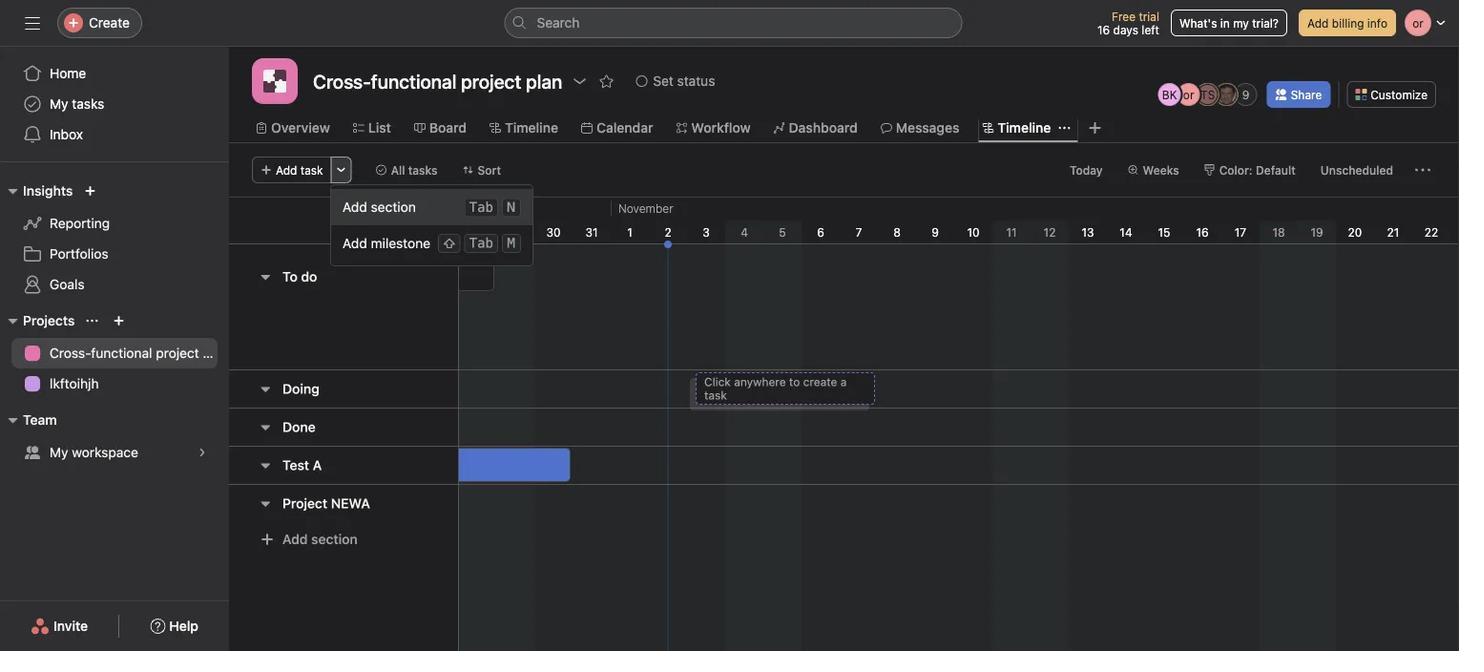 Task type: describe. For each thing, give the bounding box(es) containing it.
ts
[[1201, 88, 1216, 101]]

functional for project plan
[[371, 70, 457, 92]]

list link
[[353, 117, 391, 138]]

today button
[[1061, 157, 1112, 183]]

default
[[1256, 163, 1296, 177]]

29
[[508, 225, 523, 239]]

to do button
[[283, 260, 317, 294]]

all tasks
[[391, 163, 438, 177]]

global element
[[0, 47, 229, 161]]

27
[[432, 225, 446, 239]]

unscheduled
[[1321, 163, 1394, 177]]

help
[[169, 618, 198, 634]]

2 tab from the top
[[469, 235, 493, 251]]

billing
[[1332, 16, 1365, 30]]

info
[[1368, 16, 1388, 30]]

unscheduled button
[[1312, 157, 1402, 183]]

my for my tasks
[[50, 96, 68, 112]]

21
[[1388, 225, 1400, 239]]

inbox
[[50, 126, 83, 142]]

my for my workspace
[[50, 444, 68, 460]]

what's in my trial? button
[[1171, 10, 1288, 36]]

16 inside free trial 16 days left
[[1098, 23, 1110, 36]]

lkftoihjh link
[[11, 368, 218, 399]]

customize
[[1371, 88, 1428, 101]]

test
[[283, 457, 309, 473]]

tasks for my tasks
[[72, 96, 104, 112]]

⇧
[[443, 235, 456, 251]]

trial?
[[1253, 16, 1279, 30]]

menu item containing add section
[[331, 189, 533, 225]]

do
[[301, 269, 317, 284]]

search
[[537, 15, 580, 31]]

list
[[368, 120, 391, 136]]

show options, current sort, top image
[[86, 315, 98, 326]]

overview
[[271, 120, 330, 136]]

days
[[1114, 23, 1139, 36]]

1 horizontal spatial 9
[[1243, 88, 1250, 101]]

puzzle image
[[263, 70, 286, 93]]

add section inside add section button
[[283, 531, 358, 547]]

bk
[[1163, 88, 1178, 101]]

create
[[89, 15, 130, 31]]

projects element
[[0, 304, 229, 403]]

board link
[[414, 117, 467, 138]]

17
[[1235, 225, 1247, 239]]

19
[[1311, 225, 1324, 239]]

my tasks link
[[11, 89, 218, 119]]

1 horizontal spatial 16
[[1197, 225, 1209, 239]]

13
[[1082, 225, 1095, 239]]

goals link
[[11, 269, 218, 300]]

28
[[470, 225, 484, 239]]

my
[[1234, 16, 1249, 30]]

11
[[1007, 225, 1017, 239]]

workflow
[[692, 120, 751, 136]]

1
[[627, 225, 633, 239]]

10
[[967, 225, 980, 239]]

cross-functional project plan link
[[11, 338, 229, 368]]

hide sidebar image
[[25, 15, 40, 31]]

workflow link
[[676, 117, 751, 138]]

weeks
[[1143, 163, 1180, 177]]

collapse task list for the section to do image
[[258, 269, 273, 284]]

1 timeline link from the left
[[490, 117, 558, 138]]

a
[[313, 457, 322, 473]]

home
[[50, 65, 86, 81]]

new image
[[84, 185, 96, 197]]

add to starred image
[[599, 74, 614, 89]]

reporting link
[[11, 208, 218, 239]]

add task
[[276, 163, 323, 177]]

reporting
[[50, 215, 110, 231]]

add task button
[[252, 157, 332, 183]]

newa
[[331, 495, 370, 511]]

test a button
[[283, 448, 322, 483]]

add up 25
[[343, 199, 367, 215]]

doing
[[283, 381, 320, 397]]

timeline for 2nd timeline link from right
[[505, 120, 558, 136]]

done
[[283, 419, 316, 435]]

tasks for all tasks
[[408, 163, 438, 177]]

5
[[779, 225, 786, 239]]

set status button
[[627, 68, 724, 95]]

weeks button
[[1119, 157, 1188, 183]]

home link
[[11, 58, 218, 89]]

status
[[677, 73, 715, 89]]

what's in my trial?
[[1180, 16, 1279, 30]]

goals
[[50, 276, 85, 292]]

collapse task list for the section project newa image
[[258, 496, 273, 511]]

calendar link
[[581, 117, 653, 138]]

cross-functional project plan
[[313, 70, 563, 92]]

section inside button
[[311, 531, 358, 547]]

project
[[156, 345, 199, 361]]



Task type: vqa. For each thing, say whether or not it's contained in the screenshot.
Project
yes



Task type: locate. For each thing, give the bounding box(es) containing it.
functional up the lkftoihjh link
[[91, 345, 152, 361]]

0 horizontal spatial 16
[[1098, 23, 1110, 36]]

insights button
[[0, 179, 73, 202]]

color:
[[1220, 163, 1253, 177]]

15
[[1158, 225, 1171, 239]]

1 vertical spatial tab
[[469, 235, 493, 251]]

set
[[653, 73, 674, 89]]

cross- up list link
[[313, 70, 371, 92]]

my workspace link
[[11, 437, 218, 468]]

tab left m
[[469, 235, 493, 251]]

0 vertical spatial my
[[50, 96, 68, 112]]

cross- inside projects element
[[50, 345, 91, 361]]

tasks down home
[[72, 96, 104, 112]]

1 vertical spatial 16
[[1197, 225, 1209, 239]]

add section inside menu item
[[343, 199, 416, 215]]

functional up the board link
[[371, 70, 457, 92]]

0 horizontal spatial timeline link
[[490, 117, 558, 138]]

tasks right all
[[408, 163, 438, 177]]

insights
[[23, 183, 73, 199]]

my workspace
[[50, 444, 138, 460]]

in
[[1221, 16, 1230, 30]]

section
[[371, 199, 416, 215], [311, 531, 358, 547]]

31
[[586, 225, 598, 239]]

timeline link
[[490, 117, 558, 138], [983, 117, 1051, 138]]

cross- for cross-functional project plan
[[50, 345, 91, 361]]

9
[[1243, 88, 1250, 101], [932, 225, 939, 239]]

add section down the project newa button
[[283, 531, 358, 547]]

lkftoihjh
[[50, 376, 99, 391]]

1 timeline from the left
[[505, 120, 558, 136]]

to do
[[283, 269, 317, 284]]

add left task
[[276, 163, 297, 177]]

search list box
[[505, 8, 963, 38]]

cross-functional project plan
[[50, 345, 229, 361]]

0 horizontal spatial section
[[311, 531, 358, 547]]

more actions image
[[336, 164, 347, 176]]

1 horizontal spatial cross-
[[313, 70, 371, 92]]

2 timeline from the left
[[998, 120, 1051, 136]]

invite button
[[18, 609, 100, 643]]

cross- up lkftoihjh at left bottom
[[50, 345, 91, 361]]

1 vertical spatial functional
[[91, 345, 152, 361]]

teams element
[[0, 403, 229, 472]]

timeline left tab actions image
[[998, 120, 1051, 136]]

project newa
[[283, 495, 370, 511]]

projects button
[[0, 309, 75, 332]]

tasks
[[72, 96, 104, 112], [408, 163, 438, 177]]

to
[[283, 269, 298, 284]]

share button
[[1267, 81, 1331, 108]]

color: default
[[1220, 163, 1296, 177]]

left
[[1142, 23, 1160, 36]]

22
[[1425, 225, 1439, 239]]

3
[[703, 225, 710, 239]]

add milestone
[[343, 235, 431, 251]]

1 vertical spatial 9
[[932, 225, 939, 239]]

messages link
[[881, 117, 960, 138]]

new project or portfolio image
[[113, 315, 124, 326]]

add down project
[[283, 531, 308, 547]]

add section up 25
[[343, 199, 416, 215]]

all tasks button
[[367, 157, 446, 183]]

1 horizontal spatial timeline
[[998, 120, 1051, 136]]

0 vertical spatial 16
[[1098, 23, 1110, 36]]

18
[[1273, 225, 1286, 239]]

messages
[[896, 120, 960, 136]]

portfolios link
[[11, 239, 218, 269]]

project plan
[[461, 70, 563, 92]]

or
[[1184, 88, 1195, 101]]

1 horizontal spatial tasks
[[408, 163, 438, 177]]

functional for project
[[91, 345, 152, 361]]

color: default button
[[1196, 157, 1305, 183]]

insights element
[[0, 174, 229, 304]]

add left billing
[[1308, 16, 1329, 30]]

1 horizontal spatial functional
[[371, 70, 457, 92]]

9 left the 10
[[932, 225, 939, 239]]

menu item
[[331, 189, 533, 225]]

my inside global element
[[50, 96, 68, 112]]

30
[[546, 225, 561, 239]]

tab up 28
[[469, 200, 493, 215]]

set status
[[653, 73, 715, 89]]

0 vertical spatial section
[[371, 199, 416, 215]]

add inside add billing info button
[[1308, 16, 1329, 30]]

2 my from the top
[[50, 444, 68, 460]]

my down the team
[[50, 444, 68, 460]]

project
[[283, 495, 328, 511]]

collapse task list for the section done image
[[258, 420, 273, 435]]

16 right 15
[[1197, 225, 1209, 239]]

0 vertical spatial 9
[[1243, 88, 1250, 101]]

help button
[[138, 609, 211, 643]]

cross- for cross-functional project plan
[[313, 70, 371, 92]]

invite
[[54, 618, 88, 634]]

ja
[[1221, 88, 1234, 101]]

0 horizontal spatial functional
[[91, 345, 152, 361]]

add billing info
[[1308, 16, 1388, 30]]

2
[[665, 225, 672, 239]]

timeline for second timeline link from left
[[998, 120, 1051, 136]]

0 vertical spatial functional
[[371, 70, 457, 92]]

workspace
[[72, 444, 138, 460]]

section up 26
[[371, 199, 416, 215]]

tab inside menu item
[[469, 200, 493, 215]]

1 vertical spatial my
[[50, 444, 68, 460]]

see details, my workspace image
[[197, 447, 208, 458]]

1 horizontal spatial timeline link
[[983, 117, 1051, 138]]

inbox link
[[11, 119, 218, 150]]

my tasks
[[50, 96, 104, 112]]

my up inbox
[[50, 96, 68, 112]]

m
[[508, 235, 516, 251]]

2 timeline link from the left
[[983, 117, 1051, 138]]

0 vertical spatial tasks
[[72, 96, 104, 112]]

0 horizontal spatial cross-
[[50, 345, 91, 361]]

timeline link left tab actions image
[[983, 117, 1051, 138]]

0 horizontal spatial 9
[[932, 225, 939, 239]]

20
[[1349, 225, 1363, 239]]

milestone
[[371, 235, 431, 251]]

add
[[1308, 16, 1329, 30], [276, 163, 297, 177], [343, 199, 367, 215], [343, 235, 367, 251], [283, 531, 308, 547]]

add section button
[[252, 522, 365, 557]]

16 left days
[[1098, 23, 1110, 36]]

collapse task list for the section test a image
[[258, 458, 273, 473]]

tasks inside global element
[[72, 96, 104, 112]]

create button
[[57, 8, 142, 38]]

projects
[[23, 313, 75, 328]]

test a
[[283, 457, 322, 473]]

0 vertical spatial cross-
[[313, 70, 371, 92]]

task
[[301, 163, 323, 177]]

add tab image
[[1088, 120, 1103, 136]]

customize button
[[1347, 81, 1437, 108]]

search button
[[505, 8, 963, 38]]

add right 24
[[343, 235, 367, 251]]

today
[[1070, 163, 1103, 177]]

1 horizontal spatial section
[[371, 199, 416, 215]]

plan
[[203, 345, 229, 361]]

section down the project newa button
[[311, 531, 358, 547]]

my inside teams element
[[50, 444, 68, 460]]

0 horizontal spatial timeline
[[505, 120, 558, 136]]

team
[[23, 412, 57, 428]]

collapse task list for the section doing image
[[258, 381, 273, 397]]

9 right ja
[[1243, 88, 1250, 101]]

board
[[429, 120, 467, 136]]

1 tab from the top
[[469, 200, 493, 215]]

tab actions image
[[1059, 122, 1070, 134]]

0 horizontal spatial tasks
[[72, 96, 104, 112]]

7
[[856, 225, 862, 239]]

more actions image
[[1416, 162, 1431, 178]]

dashboard link
[[774, 117, 858, 138]]

8
[[894, 225, 901, 239]]

0 vertical spatial add section
[[343, 199, 416, 215]]

november
[[619, 201, 674, 215]]

sort button
[[454, 157, 510, 183]]

1 vertical spatial tasks
[[408, 163, 438, 177]]

add section
[[343, 199, 416, 215], [283, 531, 358, 547]]

add inside add task button
[[276, 163, 297, 177]]

doing button
[[283, 372, 320, 406]]

overview link
[[256, 117, 330, 138]]

tasks inside 'dropdown button'
[[408, 163, 438, 177]]

team button
[[0, 409, 57, 431]]

timeline down project plan
[[505, 120, 558, 136]]

show options image
[[572, 74, 587, 89]]

1 my from the top
[[50, 96, 68, 112]]

trial
[[1139, 10, 1160, 23]]

share
[[1291, 88, 1322, 101]]

14
[[1120, 225, 1133, 239]]

timeline link down project plan
[[490, 117, 558, 138]]

1 vertical spatial add section
[[283, 531, 358, 547]]

12
[[1044, 225, 1056, 239]]

1 vertical spatial cross-
[[50, 345, 91, 361]]

free trial 16 days left
[[1098, 10, 1160, 36]]

functional inside projects element
[[91, 345, 152, 361]]

free
[[1112, 10, 1136, 23]]

1 vertical spatial section
[[311, 531, 358, 547]]

add inside add section button
[[283, 531, 308, 547]]

0 vertical spatial tab
[[469, 200, 493, 215]]



